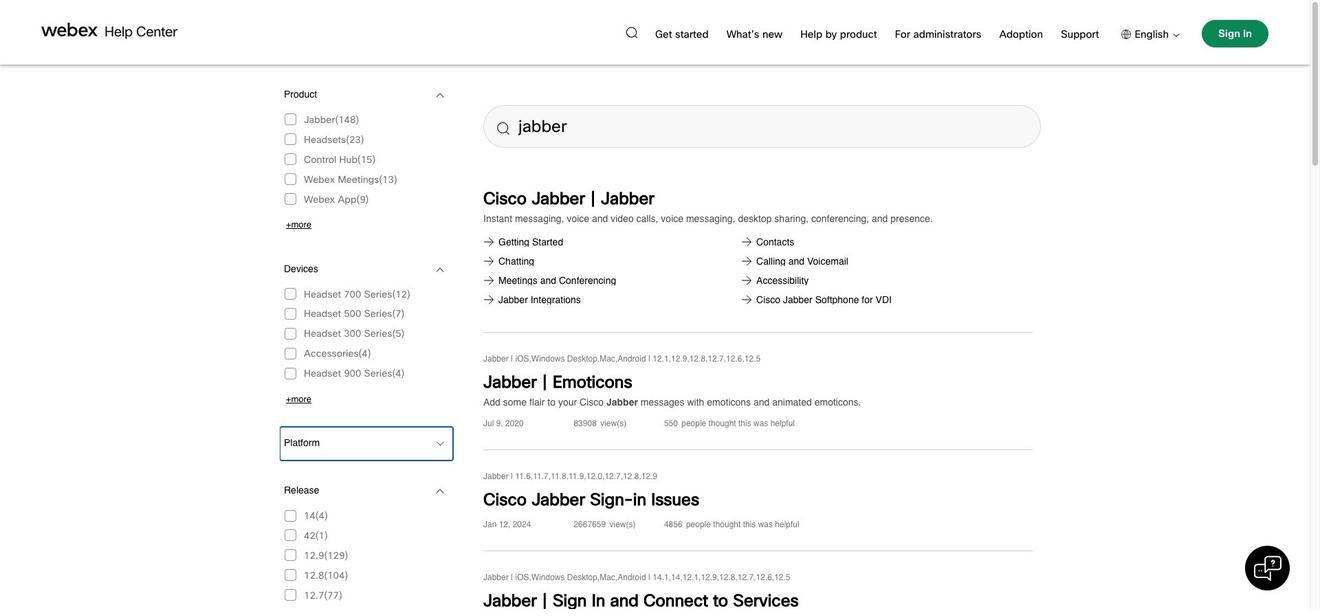 Task type: locate. For each thing, give the bounding box(es) containing it.
arrow down image
[[436, 261, 445, 278], [436, 435, 445, 453]]

1 vertical spatial arrow down image
[[436, 435, 445, 453]]

0 vertical spatial arrow down image
[[436, 261, 445, 278]]

search icon image
[[626, 26, 637, 38], [497, 122, 510, 135]]

1 vertical spatial search icon image
[[497, 122, 510, 135]]

search-input field
[[483, 105, 1041, 148]]

total results 203 element
[[483, 168, 1033, 609]]

0 vertical spatial search icon image
[[626, 26, 637, 38]]

1 arrow down image from the top
[[436, 261, 445, 278]]

arrow down image
[[436, 87, 445, 104], [436, 483, 445, 500]]

0 horizontal spatial search icon image
[[497, 122, 510, 135]]

2 arrow down image from the top
[[436, 483, 445, 500]]

0 vertical spatial arrow down image
[[436, 87, 445, 104]]

1 vertical spatial arrow down image
[[436, 483, 445, 500]]



Task type: vqa. For each thing, say whether or not it's contained in the screenshot.
Total Results 253 element
no



Task type: describe. For each thing, give the bounding box(es) containing it.
2 arrow down image from the top
[[436, 435, 445, 453]]

arrow image
[[1169, 34, 1180, 37]]

1 arrow down image from the top
[[436, 87, 445, 104]]

chat help image
[[1254, 555, 1282, 583]]

webex logo image
[[41, 23, 98, 36]]

1 horizontal spatial search icon image
[[626, 26, 637, 38]]



